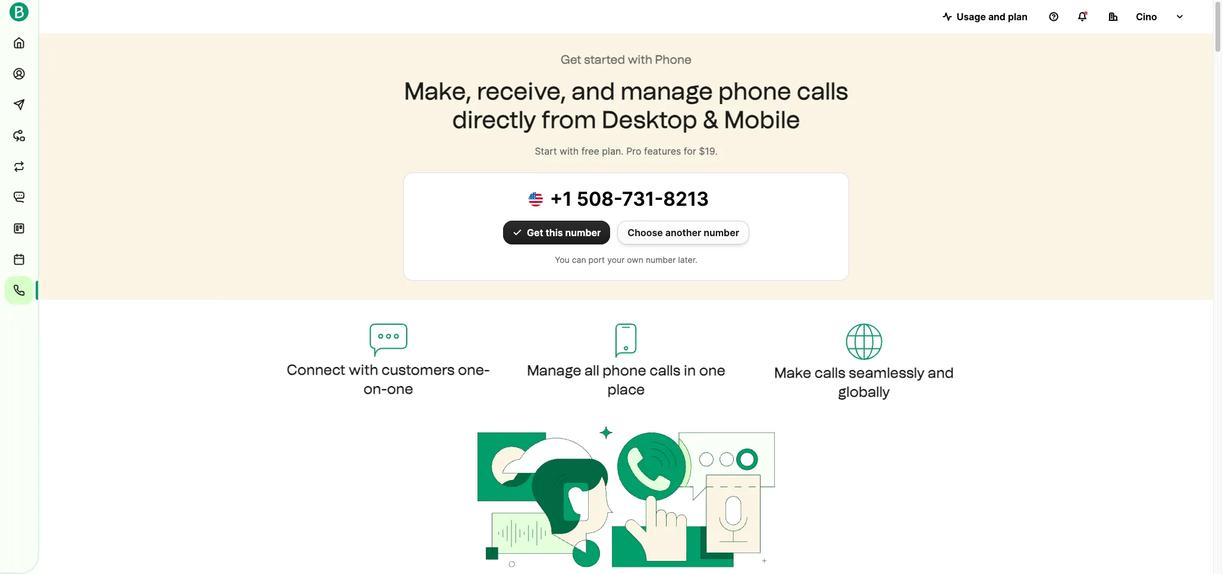 Task type: describe. For each thing, give the bounding box(es) containing it.
phone inside manage all phone calls in one place
[[603, 362, 647, 379]]

usage and plan
[[957, 11, 1028, 23]]

own
[[627, 255, 644, 265]]

calls inside manage all phone calls in one place
[[650, 362, 681, 379]]

connect
[[287, 361, 346, 378]]

choose another number
[[628, 227, 740, 239]]

phone
[[655, 52, 692, 67]]

pro
[[627, 145, 642, 157]]

calls inside make calls seamlessly and globally
[[815, 364, 846, 381]]

and inside the make, receive, and manage phone calls directly from desktop & mobile
[[572, 77, 615, 105]]

place
[[608, 381, 645, 398]]

with for one-
[[349, 361, 379, 378]]

make,
[[404, 77, 472, 105]]

plan.
[[602, 145, 624, 157]]

$19.
[[699, 145, 718, 157]]

seamlessly
[[849, 364, 925, 381]]

your
[[608, 255, 625, 265]]

can
[[572, 255, 586, 265]]

one for in
[[700, 362, 726, 379]]

one for on-
[[387, 380, 413, 397]]

later.
[[679, 255, 698, 265]]

with for plan.
[[560, 145, 579, 157]]

this
[[546, 227, 563, 239]]

all
[[585, 362, 600, 379]]

number for choose another number
[[704, 227, 740, 239]]

and inside make calls seamlessly and globally
[[928, 364, 954, 381]]

731-
[[622, 187, 664, 211]]

customers
[[382, 361, 455, 378]]

&
[[703, 105, 719, 134]]

one-
[[458, 361, 490, 378]]

globally
[[839, 383, 891, 400]]

plan
[[1008, 11, 1028, 23]]

8213
[[664, 187, 709, 211]]

started
[[584, 52, 625, 67]]

on-
[[364, 380, 387, 397]]

from
[[542, 105, 597, 134]]

phone inside the make, receive, and manage phone calls directly from desktop & mobile
[[719, 77, 792, 105]]

get started with phone
[[561, 52, 692, 67]]

in
[[684, 362, 696, 379]]

start
[[535, 145, 557, 157]]

get this number button
[[503, 221, 611, 245]]



Task type: vqa. For each thing, say whether or not it's contained in the screenshot.
the leftmost the phone
yes



Task type: locate. For each thing, give the bounding box(es) containing it.
with
[[628, 52, 653, 67], [560, 145, 579, 157], [349, 361, 379, 378]]

and left plan at the top right of page
[[989, 11, 1006, 23]]

with inside connect with customers one- on-one
[[349, 361, 379, 378]]

number for get this number
[[566, 227, 601, 239]]

mobile
[[724, 105, 801, 134]]

one
[[700, 362, 726, 379], [387, 380, 413, 397]]

phone
[[719, 77, 792, 105], [603, 362, 647, 379]]

and inside button
[[989, 11, 1006, 23]]

2 vertical spatial and
[[928, 364, 954, 381]]

cino
[[1137, 11, 1158, 23]]

get
[[561, 52, 582, 67], [527, 227, 544, 239]]

start with free plan. pro features for $19.
[[535, 145, 718, 157]]

one inside manage all phone calls in one place
[[700, 362, 726, 379]]

0 horizontal spatial with
[[349, 361, 379, 378]]

get inside button
[[527, 227, 544, 239]]

0 horizontal spatial and
[[572, 77, 615, 105]]

features
[[644, 145, 681, 157]]

0 vertical spatial get
[[561, 52, 582, 67]]

get left started
[[561, 52, 582, 67]]

and down started
[[572, 77, 615, 105]]

choose
[[628, 227, 663, 239]]

directly
[[452, 105, 536, 134]]

make
[[775, 364, 812, 381]]

0 vertical spatial with
[[628, 52, 653, 67]]

usage
[[957, 11, 986, 23]]

with up on- in the left bottom of the page
[[349, 361, 379, 378]]

2 vertical spatial with
[[349, 361, 379, 378]]

you
[[555, 255, 570, 265]]

1 horizontal spatial and
[[928, 364, 954, 381]]

0 horizontal spatial phone
[[603, 362, 647, 379]]

0 horizontal spatial get
[[527, 227, 544, 239]]

number up can
[[566, 227, 601, 239]]

and right the "seamlessly"
[[928, 364, 954, 381]]

0 vertical spatial phone
[[719, 77, 792, 105]]

and
[[989, 11, 1006, 23], [572, 77, 615, 105], [928, 364, 954, 381]]

cino button
[[1100, 5, 1195, 29]]

1 horizontal spatial number
[[646, 255, 676, 265]]

1 vertical spatial get
[[527, 227, 544, 239]]

get left this
[[527, 227, 544, 239]]

+1
[[550, 187, 572, 211]]

number right another
[[704, 227, 740, 239]]

one inside connect with customers one- on-one
[[387, 380, 413, 397]]

receive,
[[477, 77, 567, 105]]

make calls seamlessly and globally
[[775, 364, 954, 400]]

1 vertical spatial and
[[572, 77, 615, 105]]

0 vertical spatial and
[[989, 11, 1006, 23]]

choose another number button
[[618, 221, 750, 245]]

get for get this number
[[527, 227, 544, 239]]

0 horizontal spatial number
[[566, 227, 601, 239]]

manage
[[527, 362, 582, 379]]

get this number
[[527, 227, 601, 239]]

1 horizontal spatial get
[[561, 52, 582, 67]]

1 horizontal spatial one
[[700, 362, 726, 379]]

make, receive, and manage phone calls directly from desktop & mobile
[[404, 77, 849, 134]]

1 horizontal spatial with
[[560, 145, 579, 157]]

calls inside the make, receive, and manage phone calls directly from desktop & mobile
[[797, 77, 849, 105]]

free
[[582, 145, 600, 157]]

1 vertical spatial phone
[[603, 362, 647, 379]]

get for get started with phone
[[561, 52, 582, 67]]

508-
[[577, 187, 622, 211]]

dialog
[[1214, 0, 1223, 574]]

one down customers
[[387, 380, 413, 397]]

another
[[666, 227, 702, 239]]

0 vertical spatial one
[[700, 362, 726, 379]]

+1 508-731-8213
[[550, 187, 709, 211]]

calls
[[797, 77, 849, 105], [650, 362, 681, 379], [815, 364, 846, 381]]

manage all phone calls in one place
[[527, 362, 726, 398]]

manage
[[621, 77, 713, 105]]

you can port your own number later.
[[555, 255, 698, 265]]

0 horizontal spatial one
[[387, 380, 413, 397]]

for
[[684, 145, 697, 157]]

1 horizontal spatial phone
[[719, 77, 792, 105]]

2 horizontal spatial with
[[628, 52, 653, 67]]

one right 'in'
[[700, 362, 726, 379]]

port
[[589, 255, 605, 265]]

with left free
[[560, 145, 579, 157]]

2 horizontal spatial number
[[704, 227, 740, 239]]

number right own
[[646, 255, 676, 265]]

1 vertical spatial with
[[560, 145, 579, 157]]

usage and plan button
[[933, 5, 1038, 29]]

with left phone
[[628, 52, 653, 67]]

us image
[[529, 192, 550, 206]]

number
[[566, 227, 601, 239], [704, 227, 740, 239], [646, 255, 676, 265]]

2 horizontal spatial and
[[989, 11, 1006, 23]]

connect with customers one- on-one
[[287, 361, 490, 397]]

desktop
[[602, 105, 698, 134]]

1 vertical spatial one
[[387, 380, 413, 397]]



